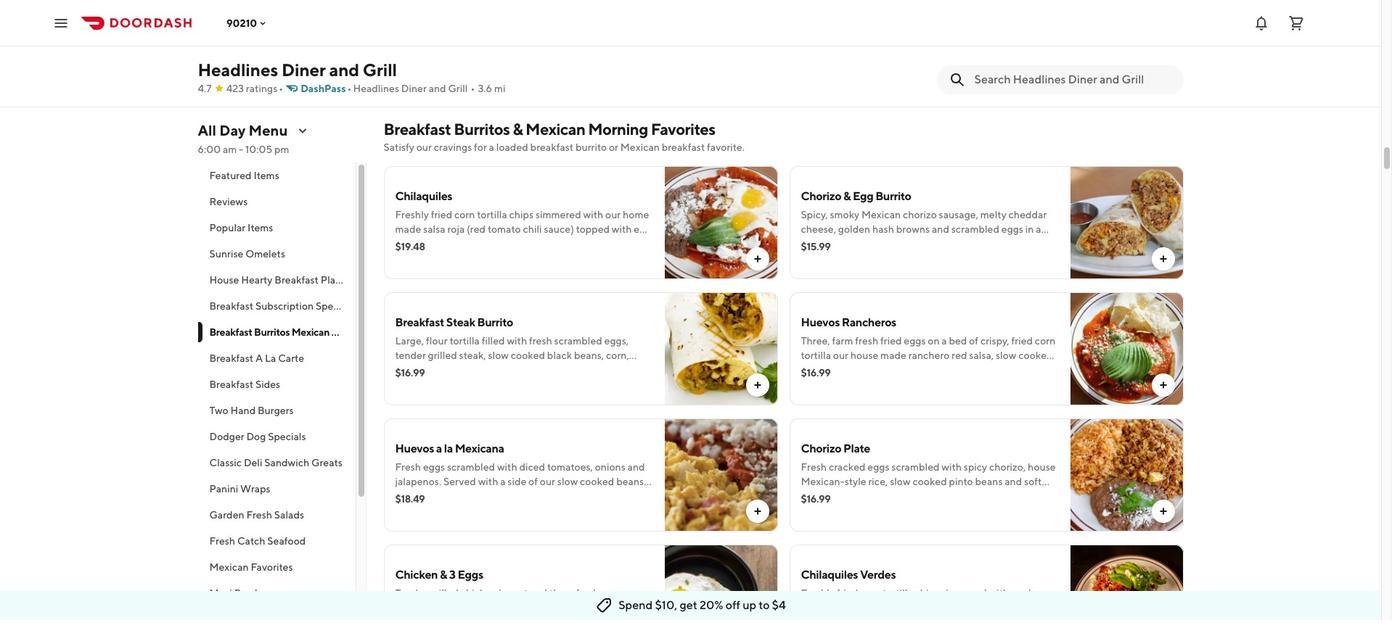 Task type: locate. For each thing, give the bounding box(es) containing it.
0 horizontal spatial slices,
[[472, 364, 500, 376]]

serve
[[587, 32, 614, 44], [458, 253, 484, 264], [518, 602, 544, 614]]

cooked inside breakfast steak burrito large, flour tortilla filled with fresh  scrambled eggs, tender grilled steak, slow cooked black beans, corn, creamy avocado slices, melted cheddar cheese, sour cream and fresh house made pico de gallo.
[[511, 350, 545, 361]]

0 vertical spatial made
[[395, 224, 421, 235]]

corn inside the huevos rancheros three, farm fresh fried eggs on a bed of crispy, fried corn tortilla our house made ranchero red salsa, slow cooked pinto beans, topped with creamy avocado slices, queso fresco and a touch of fresh cilantro.
[[1035, 335, 1055, 347]]

cream inside chilaquiles freshly fried corn tortilla chips simmered with our home made salsa roja (red tomato chili sauce) topped with egg cooked your way, creamy avocado slices, sour cream and queso fresco. serve  with refried pinto beans.
[[605, 238, 633, 250]]

tender
[[395, 588, 427, 599]]

3
[[449, 568, 455, 582]]

1 vertical spatial soft
[[1024, 476, 1042, 488]]

1 horizontal spatial hash
[[872, 224, 894, 235]]

slices, inside breakfast steak burrito large, flour tortilla filled with fresh  scrambled eggs, tender grilled steak, slow cooked black beans, corn, creamy avocado slices, melted cheddar cheese, sour cream and fresh house made pico de gallo.
[[472, 364, 500, 376]]

scrambled inside breakfast steak burrito large, flour tortilla filled with fresh  scrambled eggs, tender grilled steak, slow cooked black beans, corn, creamy avocado slices, melted cheddar cheese, sour cream and fresh house made pico de gallo.
[[554, 335, 602, 347]]

eggs inside the huevos rancheros three, farm fresh fried eggs on a bed of crispy, fried corn tortilla our house made ranchero red salsa, slow cooked pinto beans, topped with creamy avocado slices, queso fresco and a touch of fresh cilantro.
[[904, 335, 926, 347]]

two
[[395, 46, 413, 58]]

specials
[[316, 300, 354, 312], [268, 431, 306, 443]]

& for chorizo
[[843, 189, 851, 203]]

1 vertical spatial egg
[[601, 588, 619, 599]]

0 vertical spatial chorizo
[[801, 189, 841, 203]]

and inside the chorizo & egg burrito spicy, smoky mexican chorizo sausage, melty cheddar cheese, golden hash browns and scrambled eggs  in a large, soft flour tortilla of your choice. add on any toppings you'd like.
[[932, 224, 949, 235]]

fried inside chilaquiles freshly fried corn tortilla chips simmered with our home made salsa roja (red tomato chili sauce) topped with egg cooked your way, creamy avocado slices, sour cream and queso fresco. serve  with refried pinto beans.
[[431, 209, 452, 221]]

in inside the chorizo & egg burrito spicy, smoky mexican chorizo sausage, melty cheddar cheese, golden hash browns and scrambled eggs  in a large, soft flour tortilla of your choice. add on any toppings you'd like.
[[1025, 224, 1034, 235]]

1 horizontal spatial queso
[[1023, 364, 1051, 376]]

mexi bowls
[[209, 588, 262, 599]]

breakfast up large,
[[395, 316, 444, 329]]

satisfy
[[384, 142, 414, 153]]

cooked
[[464, 46, 498, 58], [395, 238, 430, 250], [511, 350, 545, 361], [1018, 350, 1053, 361], [580, 476, 614, 488], [913, 476, 947, 488], [395, 602, 430, 614]]

house down farm
[[850, 350, 878, 361]]

tortilla up like.
[[872, 238, 902, 250]]

cooked inside huevos a la mexicana fresh eggs scrambled with diced tomatoes, onions and jalapenos. served with a side of our slow cooked beans, mexican rice and soft corn tortillas.
[[580, 476, 614, 488]]

slow up side.
[[890, 476, 911, 488]]

1 vertical spatial items
[[248, 222, 273, 234]]

1 horizontal spatial burritos
[[454, 120, 510, 139]]

specials for breakfast subscription specials
[[316, 300, 354, 312]]

0 horizontal spatial fried
[[431, 209, 452, 221]]

huevos up three,
[[801, 316, 840, 329]]

pinto inside chorizo plate fresh cracked eggs scrambled with spicy chorizo, house mexican-style rice, slow cooked pinto beans and soft corn tortillas on the side.
[[949, 476, 973, 488]]

sausage,
[[939, 209, 978, 221]]

hash left $10,
[[602, 602, 624, 614]]

beans,
[[574, 350, 604, 361], [827, 364, 857, 376], [616, 476, 646, 488]]

0 horizontal spatial breakfast
[[530, 142, 573, 153]]

1 horizontal spatial pinto
[[801, 364, 825, 376]]

buttery
[[517, 617, 551, 621]]

bowls
[[234, 588, 262, 599]]

1 vertical spatial sour
[[614, 364, 634, 376]]

sour inside chilaquiles freshly fried corn tortilla chips simmered with our home made salsa roja (red tomato chili sauce) topped with egg cooked your way, creamy avocado slices, sour cream and queso fresco. serve  with refried pinto beans.
[[583, 238, 603, 250]]

soft inside chorizo plate fresh cracked eggs scrambled with spicy chorizo, house mexican-style rice, slow cooked pinto beans and soft corn tortillas on the side.
[[1024, 476, 1042, 488]]

mexican right or
[[620, 142, 660, 153]]

& for chicken
[[440, 568, 447, 582]]

toast
[[468, 17, 492, 29]]

carte
[[278, 353, 304, 364]]

0 horizontal spatial sour
[[583, 238, 603, 250]]

beans, inside the huevos rancheros three, farm fresh fried eggs on a bed of crispy, fried corn tortilla our house made ranchero red salsa, slow cooked pinto beans, topped with creamy avocado slices, queso fresco and a touch of fresh cilantro.
[[827, 364, 857, 376]]

scrambled
[[951, 224, 999, 235], [554, 335, 602, 347], [447, 462, 495, 473], [891, 462, 940, 473]]

egg right three in the left of the page
[[601, 588, 619, 599]]

creamy inside chilaquiles freshly fried corn tortilla chips simmered with our home made salsa roja (red tomato chili sauce) topped with egg cooked your way, creamy avocado slices, sour cream and queso fresco. serve  with refried pinto beans.
[[476, 238, 510, 250]]

0 horizontal spatial grill
[[363, 60, 397, 80]]

fried up salsa
[[431, 209, 452, 221]]

0 horizontal spatial headlines
[[198, 60, 278, 80]]

corn down the side on the left
[[495, 491, 515, 502]]

1 vertical spatial pinto
[[801, 364, 825, 376]]

1 vertical spatial chilaquiles
[[801, 568, 858, 582]]

beans, inside breakfast steak burrito large, flour tortilla filled with fresh  scrambled eggs, tender grilled steak, slow cooked black beans, corn, creamy avocado slices, melted cheddar cheese, sour cream and fresh house made pico de gallo.
[[574, 350, 604, 361]]

cheese,
[[801, 224, 836, 235], [577, 364, 612, 376]]

breakfast burritos & mexican morning favorites satisfy our cravings for a loaded breakfast burrito or mexican breakfast favorite.
[[384, 120, 745, 153]]

2 vertical spatial favorites
[[251, 562, 293, 573]]

featured items
[[209, 170, 279, 181]]

chorizo plate image
[[1070, 419, 1183, 532]]

scrambled up black
[[554, 335, 602, 347]]

favorites up favorite.
[[651, 120, 715, 139]]

0 vertical spatial grilled
[[428, 350, 457, 361]]

creamy down tomato
[[476, 238, 510, 250]]

0 vertical spatial hash
[[872, 224, 894, 235]]

specials inside 'button'
[[316, 300, 354, 312]]

0 horizontal spatial the
[[432, 602, 447, 614]]

on down 'style'
[[860, 491, 872, 502]]

breakfast inside breakfast steak burrito large, flour tortilla filled with fresh  scrambled eggs, tender grilled steak, slow cooked black beans, corn, creamy avocado slices, melted cheddar cheese, sour cream and fresh house made pico de gallo.
[[395, 316, 444, 329]]

onions
[[595, 462, 625, 473]]

add item to cart image for corn
[[752, 253, 763, 265]]

burritos up 'la'
[[254, 327, 290, 338]]

with up toast.
[[546, 602, 566, 614]]

specials down plates
[[316, 300, 354, 312]]

huevos for huevos rancheros
[[801, 316, 840, 329]]

smoky
[[830, 209, 859, 221]]

morning up or
[[588, 120, 648, 139]]

refried
[[509, 253, 539, 264]]

burritos inside breakfast burritos & mexican morning favorites satisfy our cravings for a loaded breakfast burrito or mexican breakfast favorite.
[[454, 120, 510, 139]]

cheddar up de
[[536, 364, 575, 376]]

grill for headlines diner and grill
[[363, 60, 397, 80]]

add item to cart image
[[752, 253, 763, 265], [752, 506, 763, 517]]

1 horizontal spatial chilaquiles
[[801, 568, 858, 582]]

add item to cart image for breakfast steak burrito
[[752, 380, 763, 391]]

2 horizontal spatial beans,
[[827, 364, 857, 376]]

0 horizontal spatial favorites
[[251, 562, 293, 573]]

garden fresh salads
[[209, 509, 304, 521]]

0 horizontal spatial topped
[[576, 224, 610, 235]]

chorizo
[[801, 189, 841, 203], [801, 442, 841, 456]]

0 horizontal spatial flour
[[426, 335, 448, 347]]

burgers
[[258, 405, 294, 417]]

1 horizontal spatial diner
[[401, 83, 427, 94]]

fresh catch seafood button
[[198, 528, 355, 554]]

cream down "tender"
[[395, 379, 424, 390]]

our inside breakfast burritos & mexican morning favorites satisfy our cravings for a loaded breakfast burrito or mexican breakfast favorite.
[[416, 142, 432, 153]]

breakfast
[[384, 120, 451, 139], [275, 274, 319, 286], [209, 300, 253, 312], [395, 316, 444, 329], [209, 327, 252, 338], [209, 353, 253, 364], [209, 379, 253, 390]]

1 horizontal spatial the
[[874, 491, 889, 502]]

pinto down spicy at the right bottom of the page
[[949, 476, 973, 488]]

fried right crispy,
[[1011, 335, 1033, 347]]

0 horizontal spatial browns
[[395, 617, 429, 621]]

browns down chorizo
[[896, 224, 930, 235]]

1 vertical spatial the
[[432, 602, 447, 614]]

crispy
[[578, 46, 605, 58]]

burrito inside breakfast steak burrito large, flour tortilla filled with fresh  scrambled eggs, tender grilled steak, slow cooked black beans, corn, creamy avocado slices, melted cheddar cheese, sour cream and fresh house made pico de gallo.
[[477, 316, 513, 329]]

1 vertical spatial house
[[470, 379, 498, 390]]

0 horizontal spatial hash
[[602, 602, 624, 614]]

simmered
[[536, 209, 581, 221]]

2 horizontal spatial creamy
[[917, 364, 951, 376]]

avocado inside the huevos rancheros three, farm fresh fried eggs on a bed of crispy, fried corn tortilla our house made ranchero red salsa, slow cooked pinto beans, topped with creamy avocado slices, queso fresco and a touch of fresh cilantro.
[[953, 364, 992, 376]]

0 horizontal spatial made
[[395, 224, 421, 235]]

0 horizontal spatial serve
[[458, 253, 484, 264]]

your down way
[[450, 617, 471, 621]]

chorizo up spicy,
[[801, 189, 841, 203]]

serve up crispy
[[587, 32, 614, 44]]

1 horizontal spatial &
[[513, 120, 523, 139]]

serve for eggs
[[518, 602, 544, 614]]

the left way
[[432, 602, 447, 614]]

seafood
[[267, 536, 306, 547]]

tortilla
[[477, 209, 507, 221], [872, 238, 902, 250], [450, 335, 480, 347], [801, 350, 831, 361]]

serve inside the chicken & 3 eggs tender grilled chicken breast and three fresh egg cooked the way you like it. serve with golden hash browns and your choice of buttery toast.
[[518, 602, 544, 614]]

0 vertical spatial the
[[874, 491, 889, 502]]

0 vertical spatial cheddar
[[1009, 209, 1047, 221]]

large,
[[395, 335, 424, 347]]

corn right crispy,
[[1035, 335, 1055, 347]]

eggs up rice,
[[868, 462, 889, 473]]

0 vertical spatial way,
[[523, 46, 543, 58]]

0 horizontal spatial chilaquiles
[[395, 189, 452, 203]]

0 vertical spatial grill
[[363, 60, 397, 80]]

house inside the huevos rancheros three, farm fresh fried eggs on a bed of crispy, fried corn tortilla our house made ranchero red salsa, slow cooked pinto beans, topped with creamy avocado slices, queso fresco and a touch of fresh cilantro.
[[850, 350, 878, 361]]

your down browned
[[500, 46, 521, 58]]

salads
[[274, 509, 304, 521]]

slices, down crispy,
[[994, 364, 1021, 376]]

add item to cart image
[[1157, 253, 1169, 265], [752, 380, 763, 391], [1157, 380, 1169, 391], [1157, 506, 1169, 517]]

plates
[[321, 274, 349, 286]]

6:00 am - 10:05 pm
[[198, 144, 289, 155]]

la
[[444, 442, 453, 456]]

chilaquiles
[[395, 189, 452, 203], [801, 568, 858, 582]]

beans
[[975, 476, 1003, 488]]

2 vertical spatial serve
[[518, 602, 544, 614]]

classic deli sandwich greats button
[[198, 450, 355, 476]]

corn down mexican-
[[801, 491, 822, 502]]

am
[[223, 144, 237, 155]]

items for featured items
[[254, 170, 279, 181]]

2 horizontal spatial soft
[[1024, 476, 1042, 488]]

flour inside breakfast steak burrito large, flour tortilla filled with fresh  scrambled eggs, tender grilled steak, slow cooked black beans, corn, creamy avocado slices, melted cheddar cheese, sour cream and fresh house made pico de gallo.
[[426, 335, 448, 347]]

1 horizontal spatial beans,
[[616, 476, 646, 488]]

our inside huevos a la mexicana fresh eggs scrambled with diced tomatoes, onions and jalapenos. served with a side of our slow cooked beans, mexican rice and soft corn tortillas.
[[540, 476, 555, 488]]

cooked inside chilaquiles freshly fried corn tortilla chips simmered with our home made salsa roja (red tomato chili sauce) topped with egg cooked your way, creamy avocado slices, sour cream and queso fresco. serve  with refried pinto beans.
[[395, 238, 430, 250]]

2 horizontal spatial &
[[843, 189, 851, 203]]

hash up like.
[[872, 224, 894, 235]]

of down diced
[[528, 476, 538, 488]]

mexican up carte
[[292, 327, 330, 338]]

2 vertical spatial house
[[1028, 462, 1056, 473]]

1 vertical spatial way,
[[454, 238, 474, 250]]

2 chorizo from the top
[[801, 442, 841, 456]]

way, down roja
[[454, 238, 474, 250]]

cheddar inside the chorizo & egg burrito spicy, smoky mexican chorizo sausage, melty cheddar cheese, golden hash browns and scrambled eggs  in a large, soft flour tortilla of your choice. add on any toppings you'd like.
[[1009, 209, 1047, 221]]

cream down home
[[605, 238, 633, 250]]

reviews
[[209, 196, 248, 208]]

1 vertical spatial burritos
[[254, 327, 290, 338]]

1 horizontal spatial breakfast
[[662, 142, 705, 153]]

breakfast for burrito
[[395, 316, 444, 329]]

panini wraps
[[209, 483, 270, 495]]

corn inside chorizo plate fresh cracked eggs scrambled with spicy chorizo, house mexican-style rice, slow cooked pinto beans and soft corn tortillas on the side.
[[801, 491, 822, 502]]

creamy down ranchero
[[917, 364, 951, 376]]

breakfast for specials
[[209, 300, 253, 312]]

scrambled up add
[[951, 224, 999, 235]]

avocado down chili
[[512, 238, 551, 250]]

• right dashpass
[[347, 83, 352, 94]]

specials inside button
[[268, 431, 306, 443]]

bed
[[949, 335, 967, 347]]

pinto up fresco
[[801, 364, 825, 376]]

scrambled inside huevos a la mexicana fresh eggs scrambled with diced tomatoes, onions and jalapenos. served with a side of our slow cooked beans, mexican rice and soft corn tortillas.
[[447, 462, 495, 473]]

on up ranchero
[[928, 335, 940, 347]]

your inside the chicken & 3 eggs tender grilled chicken breast and three fresh egg cooked the way you like it. serve with golden hash browns and your choice of buttery toast.
[[450, 617, 471, 621]]

(red
[[467, 224, 486, 235]]

1 horizontal spatial •
[[347, 83, 352, 94]]

0 vertical spatial &
[[513, 120, 523, 139]]

& inside the chorizo & egg burrito spicy, smoky mexican chorizo sausage, melty cheddar cheese, golden hash browns and scrambled eggs  in a large, soft flour tortilla of your choice. add on any toppings you'd like.
[[843, 189, 851, 203]]

griddled
[[415, 32, 454, 44]]

until
[[456, 32, 476, 44]]

beans, down onions
[[616, 476, 646, 488]]

made down freshly
[[395, 224, 421, 235]]

french toast, eggs & bacon ,sausage special#2 image
[[664, 0, 778, 88]]

0 horizontal spatial pinto
[[541, 253, 565, 264]]

eggs up ranchero
[[904, 335, 926, 347]]

tortilla up tomato
[[477, 209, 507, 221]]

1 vertical spatial add item to cart image
[[752, 506, 763, 517]]

favorites inside breakfast burritos & mexican morning favorites satisfy our cravings for a loaded breakfast burrito or mexican breakfast favorite.
[[651, 120, 715, 139]]

sour inside breakfast steak burrito large, flour tortilla filled with fresh  scrambled eggs, tender grilled steak, slow cooked black beans, corn, creamy avocado slices, melted cheddar cheese, sour cream and fresh house made pico de gallo.
[[614, 364, 634, 376]]

& left 3
[[440, 568, 447, 582]]

0 vertical spatial huevos
[[801, 316, 840, 329]]

flour inside the chorizo & egg burrito spicy, smoky mexican chorizo sausage, melty cheddar cheese, golden hash browns and scrambled eggs  in a large, soft flour tortilla of your choice. add on any toppings you'd like.
[[848, 238, 870, 250]]

soft inside the chorizo & egg burrito spicy, smoky mexican chorizo sausage, melty cheddar cheese, golden hash browns and scrambled eggs  in a large, soft flour tortilla of your choice. add on any toppings you'd like.
[[828, 238, 846, 250]]

on inside the huevos rancheros three, farm fresh fried eggs on a bed of crispy, fried corn tortilla our house made ranchero red salsa, slow cooked pinto beans, topped with creamy avocado slices, queso fresco and a touch of fresh cilantro.
[[928, 335, 940, 347]]

with inside the huevos rancheros three, farm fresh fried eggs on a bed of crispy, fried corn tortilla our house made ranchero red salsa, slow cooked pinto beans, topped with creamy avocado slices, queso fresco and a touch of fresh cilantro.
[[895, 364, 915, 376]]

1 horizontal spatial cream
[[605, 238, 633, 250]]

$15.99
[[801, 241, 831, 253]]

1 vertical spatial cheese,
[[577, 364, 612, 376]]

1 vertical spatial flour
[[426, 335, 448, 347]]

2 horizontal spatial pinto
[[949, 476, 973, 488]]

0 vertical spatial specials
[[316, 300, 354, 312]]

your up fresco.
[[432, 238, 452, 250]]

& up loaded
[[513, 120, 523, 139]]

cooked up side.
[[913, 476, 947, 488]]

subscription
[[255, 300, 314, 312]]

cheese, inside breakfast steak burrito large, flour tortilla filled with fresh  scrambled eggs, tender grilled steak, slow cooked black beans, corn, creamy avocado slices, melted cheddar cheese, sour cream and fresh house made pico de gallo.
[[577, 364, 612, 376]]

serve inside 2 thick slices of toast soaked in a sweet, eggy custard and griddled until browned on both sides. serve with two fresh eggs cooked your way, smoky, crispy bacon, butter and syrup.
[[587, 32, 614, 44]]

flour right large,
[[426, 335, 448, 347]]

grill down two on the top
[[363, 60, 397, 80]]

chilaquiles up freshly
[[395, 189, 452, 203]]

of inside 2 thick slices of toast soaked in a sweet, eggy custard and griddled until browned on both sides. serve with two fresh eggs cooked your way, smoky, crispy bacon, butter and syrup.
[[457, 17, 466, 29]]

avocado down steak, on the bottom left of page
[[431, 364, 470, 376]]

with inside the chicken & 3 eggs tender grilled chicken breast and three fresh egg cooked the way you like it. serve with golden hash browns and your choice of buttery toast.
[[546, 602, 566, 614]]

side.
[[892, 491, 913, 502]]

all
[[198, 122, 216, 139]]

add item to cart image for mexicana
[[752, 506, 763, 517]]

eggs
[[440, 46, 462, 58], [1001, 224, 1023, 235], [904, 335, 926, 347], [423, 462, 445, 473], [868, 462, 889, 473]]

1 horizontal spatial huevos
[[801, 316, 840, 329]]

it.
[[507, 602, 515, 614]]

1 horizontal spatial headlines
[[353, 83, 399, 94]]

1 horizontal spatial topped
[[859, 364, 893, 376]]

favorites inside "button"
[[251, 562, 293, 573]]

the down rice,
[[874, 491, 889, 502]]

1 horizontal spatial creamy
[[476, 238, 510, 250]]

panini
[[209, 483, 238, 495]]

breakfast subscription specials
[[209, 300, 354, 312]]

of down chorizo
[[904, 238, 913, 250]]

1 horizontal spatial sour
[[614, 364, 634, 376]]

home
[[623, 209, 649, 221]]

toppings
[[801, 253, 841, 264]]

loaded
[[496, 142, 528, 153]]

cream inside breakfast steak burrito large, flour tortilla filled with fresh  scrambled eggs, tender grilled steak, slow cooked black beans, corn, creamy avocado slices, melted cheddar cheese, sour cream and fresh house made pico de gallo.
[[395, 379, 424, 390]]

0 vertical spatial pinto
[[541, 253, 565, 264]]

slices, down steak, on the bottom left of page
[[472, 364, 500, 376]]

made
[[395, 224, 421, 235], [880, 350, 906, 361], [500, 379, 526, 390]]

eggs up jalapenos.
[[423, 462, 445, 473]]

egg down home
[[634, 224, 651, 235]]

1 • from the left
[[279, 83, 283, 94]]

1 vertical spatial diner
[[401, 83, 427, 94]]

2 horizontal spatial favorites
[[651, 120, 715, 139]]

scrambled inside the chorizo & egg burrito spicy, smoky mexican chorizo sausage, melty cheddar cheese, golden hash browns and scrambled eggs  in a large, soft flour tortilla of your choice. add on any toppings you'd like.
[[951, 224, 999, 235]]

huevos a la mexicana image
[[664, 419, 778, 532]]

wraps
[[240, 483, 270, 495]]

cheese, inside the chorizo & egg burrito spicy, smoky mexican chorizo sausage, melty cheddar cheese, golden hash browns and scrambled eggs  in a large, soft flour tortilla of your choice. add on any toppings you'd like.
[[801, 224, 836, 235]]

cheddar
[[1009, 209, 1047, 221], [536, 364, 575, 376]]

1 vertical spatial chorizo
[[801, 442, 841, 456]]

your inside chilaquiles freshly fried corn tortilla chips simmered with our home made salsa roja (red tomato chili sauce) topped with egg cooked your way, creamy avocado slices, sour cream and queso fresco. serve  with refried pinto beans.
[[432, 238, 452, 250]]

3 • from the left
[[471, 83, 475, 94]]

mexican down "egg" on the top right
[[861, 209, 901, 221]]

chilaquiles inside chilaquiles freshly fried corn tortilla chips simmered with our home made salsa roja (red tomato chili sauce) topped with egg cooked your way, creamy avocado slices, sour cream and queso fresco. serve  with refried pinto beans.
[[395, 189, 452, 203]]

verdes
[[860, 568, 896, 582]]

queso
[[395, 253, 423, 264], [1023, 364, 1051, 376]]

eggs up any
[[1001, 224, 1023, 235]]

2 vertical spatial pinto
[[949, 476, 973, 488]]

0 horizontal spatial creamy
[[395, 364, 429, 376]]

featured
[[209, 170, 252, 181]]

0 vertical spatial add item to cart image
[[752, 253, 763, 265]]

corn up roja
[[454, 209, 475, 221]]

egg inside chilaquiles freshly fried corn tortilla chips simmered with our home made salsa roja (red tomato chili sauce) topped with egg cooked your way, creamy avocado slices, sour cream and queso fresco. serve  with refried pinto beans.
[[634, 224, 651, 235]]

grilled left steak, on the bottom left of page
[[428, 350, 457, 361]]

0 horizontal spatial &
[[440, 568, 447, 582]]

0 horizontal spatial diner
[[282, 60, 326, 80]]

1 add item to cart image from the top
[[752, 253, 763, 265]]

1 vertical spatial &
[[843, 189, 851, 203]]

three,
[[801, 335, 830, 347]]

huevos a la mexicana fresh eggs scrambled with diced tomatoes, onions and jalapenos. served with a side of our slow cooked beans, mexican rice and soft corn tortillas.
[[395, 442, 646, 502]]

eggs inside chorizo plate fresh cracked eggs scrambled with spicy chorizo, house mexican-style rice, slow cooked pinto beans and soft corn tortillas on the side.
[[868, 462, 889, 473]]

chorizo for chorizo plate
[[801, 442, 841, 456]]

items for popular items
[[248, 222, 273, 234]]

fresh right three in the left of the page
[[576, 588, 599, 599]]

1 horizontal spatial soft
[[828, 238, 846, 250]]

1 horizontal spatial egg
[[634, 224, 651, 235]]

our left home
[[605, 209, 621, 221]]

fresco.
[[425, 253, 456, 264]]

dashpass
[[301, 83, 346, 94]]

$16.99 down three,
[[801, 367, 831, 379]]

diner for headlines diner and grill • 3.6 mi
[[401, 83, 427, 94]]

0 horizontal spatial avocado
[[431, 364, 470, 376]]

& inside the chicken & 3 eggs tender grilled chicken breast and three fresh egg cooked the way you like it. serve with golden hash browns and your choice of buttery toast.
[[440, 568, 447, 582]]

2 vertical spatial beans,
[[616, 476, 646, 488]]

1 horizontal spatial specials
[[316, 300, 354, 312]]

• left 3.6
[[471, 83, 475, 94]]

topped up beans.
[[576, 224, 610, 235]]

smoky,
[[545, 46, 576, 58]]

1 vertical spatial beans,
[[827, 364, 857, 376]]

breakfast left a
[[209, 353, 253, 364]]

eggs,
[[604, 335, 629, 347]]

house down steak, on the bottom left of page
[[470, 379, 498, 390]]

breakfast up subscription
[[275, 274, 319, 286]]

fresh up jalapenos.
[[395, 462, 421, 473]]

cooked down salsa
[[395, 238, 430, 250]]

1 chorizo from the top
[[801, 189, 841, 203]]

day
[[219, 122, 246, 139]]

mexi
[[209, 588, 232, 599]]

with inside breakfast steak burrito large, flour tortilla filled with fresh  scrambled eggs, tender grilled steak, slow cooked black beans, corn, creamy avocado slices, melted cheddar cheese, sour cream and fresh house made pico de gallo.
[[507, 335, 527, 347]]

0 vertical spatial browns
[[896, 224, 930, 235]]

mexi bowls button
[[198, 581, 355, 607]]

your inside 2 thick slices of toast soaked in a sweet, eggy custard and griddled until browned on both sides. serve with two fresh eggs cooked your way, smoky, crispy bacon, butter and syrup.
[[500, 46, 521, 58]]

0 vertical spatial cheese,
[[801, 224, 836, 235]]

in inside 2 thick slices of toast soaked in a sweet, eggy custard and griddled until browned on both sides. serve with two fresh eggs cooked your way, smoky, crispy bacon, butter and syrup.
[[529, 17, 537, 29]]

0 vertical spatial queso
[[395, 253, 423, 264]]

house inside chorizo plate fresh cracked eggs scrambled with spicy chorizo, house mexican-style rice, slow cooked pinto beans and soft corn tortillas on the side.
[[1028, 462, 1056, 473]]

items
[[254, 170, 279, 181], [248, 222, 273, 234]]

1 horizontal spatial made
[[500, 379, 526, 390]]

1 horizontal spatial golden
[[838, 224, 870, 235]]

with up bacon,
[[616, 32, 636, 44]]

423 ratings •
[[226, 83, 283, 94]]

0 vertical spatial in
[[529, 17, 537, 29]]

0 vertical spatial chilaquiles
[[395, 189, 452, 203]]

fresh up mexican-
[[801, 462, 827, 473]]

grilled down 3
[[429, 588, 459, 599]]

of
[[457, 17, 466, 29], [904, 238, 913, 250], [969, 335, 978, 347], [887, 379, 896, 390], [528, 476, 538, 488], [506, 617, 515, 621]]

slices
[[430, 17, 455, 29]]

made inside the huevos rancheros three, farm fresh fried eggs on a bed of crispy, fried corn tortilla our house made ranchero red salsa, slow cooked pinto beans, topped with creamy avocado slices, queso fresco and a touch of fresh cilantro.
[[880, 350, 906, 361]]

diner up dashpass
[[282, 60, 326, 80]]

huevos for huevos a la mexicana
[[395, 442, 434, 456]]

headlines up the 423
[[198, 60, 278, 80]]

huevos inside the huevos rancheros three, farm fresh fried eggs on a bed of crispy, fried corn tortilla our house made ranchero red salsa, slow cooked pinto beans, topped with creamy avocado slices, queso fresco and a touch of fresh cilantro.
[[801, 316, 840, 329]]

0 vertical spatial sour
[[583, 238, 603, 250]]

$16.99 for breakfast steak burrito
[[395, 367, 425, 379]]

soft down served
[[475, 491, 493, 502]]

browns inside the chorizo & egg burrito spicy, smoky mexican chorizo sausage, melty cheddar cheese, golden hash browns and scrambled eggs  in a large, soft flour tortilla of your choice. add on any toppings you'd like.
[[896, 224, 930, 235]]

1 vertical spatial hash
[[602, 602, 624, 614]]

chorizo inside chorizo plate fresh cracked eggs scrambled with spicy chorizo, house mexican-style rice, slow cooked pinto beans and soft corn tortillas on the side.
[[801, 442, 841, 456]]

1 horizontal spatial in
[[1025, 224, 1034, 235]]

rice
[[436, 491, 454, 502]]

fried down "rancheros"
[[880, 335, 902, 347]]

cooked right salsa,
[[1018, 350, 1053, 361]]

flour up you'd
[[848, 238, 870, 250]]

1 vertical spatial headlines
[[353, 83, 399, 94]]

2 vertical spatial &
[[440, 568, 447, 582]]

slow down crispy,
[[996, 350, 1016, 361]]

black
[[547, 350, 572, 361]]

favorites up "tender"
[[371, 327, 412, 338]]

specials up sandwich
[[268, 431, 306, 443]]

0 vertical spatial golden
[[838, 224, 870, 235]]

golden down smoky
[[838, 224, 870, 235]]

hash inside the chicken & 3 eggs tender grilled chicken breast and three fresh egg cooked the way you like it. serve with golden hash browns and your choice of buttery toast.
[[602, 602, 624, 614]]

chorizo & egg burrito image
[[1070, 166, 1183, 279]]

0 vertical spatial flour
[[848, 238, 870, 250]]

eggs up syrup.
[[440, 46, 462, 58]]

sunrise
[[209, 248, 243, 260]]

fresh inside the chicken & 3 eggs tender grilled chicken breast and three fresh egg cooked the way you like it. serve with golden hash browns and your choice of buttery toast.
[[576, 588, 599, 599]]

beans, left corn,
[[574, 350, 604, 361]]

serve down (red
[[458, 253, 484, 264]]

sour up beans.
[[583, 238, 603, 250]]

•
[[279, 83, 283, 94], [347, 83, 352, 94], [471, 83, 475, 94]]

headlines for headlines diner and grill • 3.6 mi
[[353, 83, 399, 94]]

0 vertical spatial house
[[850, 350, 878, 361]]

1 vertical spatial burrito
[[477, 316, 513, 329]]

1 horizontal spatial avocado
[[512, 238, 551, 250]]

avocado down salsa,
[[953, 364, 992, 376]]

on left any
[[995, 238, 1006, 250]]

2 add item to cart image from the top
[[752, 506, 763, 517]]



Task type: describe. For each thing, give the bounding box(es) containing it.
two hand burgers
[[209, 405, 294, 417]]

golden inside the chicken & 3 eggs tender grilled chicken breast and three fresh egg cooked the way you like it. serve with golden hash browns and your choice of buttery toast.
[[568, 602, 600, 614]]

thick
[[403, 17, 428, 29]]

sides
[[255, 379, 280, 390]]

mexican inside "button"
[[209, 562, 249, 573]]

cooked inside 2 thick slices of toast soaked in a sweet, eggy custard and griddled until browned on both sides. serve with two fresh eggs cooked your way, smoky, crispy bacon, butter and syrup.
[[464, 46, 498, 58]]

0 items, open order cart image
[[1288, 14, 1305, 32]]

dodger
[[209, 431, 244, 443]]

add item to cart image for chorizo & egg burrito
[[1157, 253, 1169, 265]]

breakfast a la carte button
[[198, 345, 355, 372]]

house hearty breakfast plates
[[209, 274, 349, 286]]

10:05
[[245, 144, 272, 155]]

menus image
[[296, 125, 308, 136]]

pinto inside the huevos rancheros three, farm fresh fried eggs on a bed of crispy, fried corn tortilla our house made ranchero red salsa, slow cooked pinto beans, topped with creamy avocado slices, queso fresco and a touch of fresh cilantro.
[[801, 364, 825, 376]]

fresh up black
[[529, 335, 552, 347]]

burrito inside the chorizo & egg burrito spicy, smoky mexican chorizo sausage, melty cheddar cheese, golden hash browns and scrambled eggs  in a large, soft flour tortilla of your choice. add on any toppings you'd like.
[[875, 189, 911, 203]]

breakfast steak burrito image
[[664, 292, 778, 406]]

steak,
[[459, 350, 486, 361]]

grilled inside the chicken & 3 eggs tender grilled chicken breast and three fresh egg cooked the way you like it. serve with golden hash browns and your choice of buttery toast.
[[429, 588, 459, 599]]

crispy,
[[980, 335, 1009, 347]]

farm
[[832, 335, 853, 347]]

house hearty breakfast plates button
[[198, 267, 355, 293]]

tortilla inside breakfast steak burrito large, flour tortilla filled with fresh  scrambled eggs, tender grilled steak, slow cooked black beans, corn, creamy avocado slices, melted cheddar cheese, sour cream and fresh house made pico de gallo.
[[450, 335, 480, 347]]

cracked
[[829, 462, 866, 473]]

on inside chorizo plate fresh cracked eggs scrambled with spicy chorizo, house mexican-style rice, slow cooked pinto beans and soft corn tortillas on the side.
[[860, 491, 872, 502]]

classic
[[209, 457, 242, 469]]

hearty
[[241, 274, 273, 286]]

queso inside the huevos rancheros three, farm fresh fried eggs on a bed of crispy, fried corn tortilla our house made ranchero red salsa, slow cooked pinto beans, topped with creamy avocado slices, queso fresco and a touch of fresh cilantro.
[[1023, 364, 1051, 376]]

fresh catch seafood
[[209, 536, 306, 547]]

the inside the chicken & 3 eggs tender grilled chicken breast and three fresh egg cooked the way you like it. serve with golden hash browns and your choice of buttery toast.
[[432, 602, 447, 614]]

served
[[443, 476, 476, 488]]

sides.
[[559, 32, 585, 44]]

breakfast for la
[[209, 353, 253, 364]]

creamy inside the huevos rancheros three, farm fresh fried eggs on a bed of crispy, fried corn tortilla our house made ranchero red salsa, slow cooked pinto beans, topped with creamy avocado slices, queso fresco and a touch of fresh cilantro.
[[917, 364, 951, 376]]

chicken
[[395, 568, 438, 582]]

corn inside chilaquiles freshly fried corn tortilla chips simmered with our home made salsa roja (red tomato chili sauce) topped with egg cooked your way, creamy avocado slices, sour cream and queso fresco. serve  with refried pinto beans.
[[454, 209, 475, 221]]

serve inside chilaquiles freshly fried corn tortilla chips simmered with our home made salsa roja (red tomato chili sauce) topped with egg cooked your way, creamy avocado slices, sour cream and queso fresco. serve  with refried pinto beans.
[[458, 253, 484, 264]]

breakfast up hand at the left bottom of page
[[209, 379, 253, 390]]

or
[[609, 142, 618, 153]]

tortilla inside the huevos rancheros three, farm fresh fried eggs on a bed of crispy, fried corn tortilla our house made ranchero red salsa, slow cooked pinto beans, topped with creamy avocado slices, queso fresco and a touch of fresh cilantro.
[[801, 350, 831, 361]]

cooked inside chorizo plate fresh cracked eggs scrambled with spicy chorizo, house mexican-style rice, slow cooked pinto beans and soft corn tortillas on the side.
[[913, 476, 947, 488]]

mexicana
[[455, 442, 504, 456]]

breakfast burritos mexican morning favorites
[[209, 327, 412, 338]]

pico
[[528, 379, 548, 390]]

slow inside the huevos rancheros three, farm fresh fried eggs on a bed of crispy, fried corn tortilla our house made ranchero red salsa, slow cooked pinto beans, topped with creamy avocado slices, queso fresco and a touch of fresh cilantro.
[[996, 350, 1016, 361]]

jalapenos.
[[395, 476, 441, 488]]

hash inside the chorizo & egg burrito spicy, smoky mexican chorizo sausage, melty cheddar cheese, golden hash browns and scrambled eggs  in a large, soft flour tortilla of your choice. add on any toppings you'd like.
[[872, 224, 894, 235]]

choice
[[473, 617, 504, 621]]

chilaquiles verdes image
[[1070, 545, 1183, 621]]

slices, inside the huevos rancheros three, farm fresh fried eggs on a bed of crispy, fried corn tortilla our house made ranchero red salsa, slow cooked pinto beans, topped with creamy avocado slices, queso fresco and a touch of fresh cilantro.
[[994, 364, 1021, 376]]

add item to cart image for chorizo plate
[[1157, 506, 1169, 517]]

chorizo,
[[989, 462, 1026, 473]]

and inside chorizo plate fresh cracked eggs scrambled with spicy chorizo, house mexican-style rice, slow cooked pinto beans and soft corn tortillas on the side.
[[1005, 476, 1022, 488]]

red
[[952, 350, 967, 361]]

chicken & 3 eggs image
[[664, 545, 778, 621]]

our inside the huevos rancheros three, farm fresh fried eggs on a bed of crispy, fried corn tortilla our house made ranchero red salsa, slow cooked pinto beans, topped with creamy avocado slices, queso fresco and a touch of fresh cilantro.
[[833, 350, 848, 361]]

chorizo
[[903, 209, 937, 221]]

toast.
[[553, 617, 579, 621]]

mexican inside huevos a la mexicana fresh eggs scrambled with diced tomatoes, onions and jalapenos. served with a side of our slow cooked beans, mexican rice and soft corn tortillas.
[[395, 491, 434, 502]]

6:00
[[198, 144, 221, 155]]

corn inside huevos a la mexicana fresh eggs scrambled with diced tomatoes, onions and jalapenos. served with a side of our slow cooked beans, mexican rice and soft corn tortillas.
[[495, 491, 515, 502]]

chorizo for chorizo & egg burrito
[[801, 189, 841, 203]]

chilaquiles for verdes
[[801, 568, 858, 582]]

dodger dog specials button
[[198, 424, 355, 450]]

cooked inside the huevos rancheros three, farm fresh fried eggs on a bed of crispy, fried corn tortilla our house made ranchero red salsa, slow cooked pinto beans, topped with creamy avocado slices, queso fresco and a touch of fresh cilantro.
[[1018, 350, 1053, 361]]

off
[[726, 599, 740, 613]]

of inside the chicken & 3 eggs tender grilled chicken breast and three fresh egg cooked the way you like it. serve with golden hash browns and your choice of buttery toast.
[[506, 617, 515, 621]]

gallo.
[[564, 379, 591, 390]]

a
[[255, 353, 263, 364]]

house inside breakfast steak burrito large, flour tortilla filled with fresh  scrambled eggs, tender grilled steak, slow cooked black beans, corn, creamy avocado slices, melted cheddar cheese, sour cream and fresh house made pico de gallo.
[[470, 379, 498, 390]]

pinto inside chilaquiles freshly fried corn tortilla chips simmered with our home made salsa roja (red tomato chili sauce) topped with egg cooked your way, creamy avocado slices, sour cream and queso fresco. serve  with refried pinto beans.
[[541, 253, 565, 264]]

dashpass •
[[301, 83, 352, 94]]

1 vertical spatial morning
[[331, 327, 370, 338]]

diced
[[519, 462, 545, 473]]

-
[[239, 144, 243, 155]]

breakfast for &
[[384, 120, 451, 139]]

with inside chorizo plate fresh cracked eggs scrambled with spicy chorizo, house mexican-style rice, slow cooked pinto beans and soft corn tortillas on the side.
[[942, 462, 962, 473]]

on inside the chorizo & egg burrito spicy, smoky mexican chorizo sausage, melty cheddar cheese, golden hash browns and scrambled eggs  in a large, soft flour tortilla of your choice. add on any toppings you'd like.
[[995, 238, 1006, 250]]

rice,
[[868, 476, 888, 488]]

large,
[[801, 238, 826, 250]]

house
[[209, 274, 239, 286]]

and inside chilaquiles freshly fried corn tortilla chips simmered with our home made salsa roja (red tomato chili sauce) topped with egg cooked your way, creamy avocado slices, sour cream and queso fresco. serve  with refried pinto beans.
[[635, 238, 653, 250]]

2 • from the left
[[347, 83, 352, 94]]

slow inside huevos a la mexicana fresh eggs scrambled with diced tomatoes, onions and jalapenos. served with a side of our slow cooked beans, mexican rice and soft corn tortillas.
[[557, 476, 578, 488]]

2 horizontal spatial fried
[[1011, 335, 1033, 347]]

fresh down garden
[[209, 536, 235, 547]]

with down home
[[612, 224, 632, 235]]

eggs inside 2 thick slices of toast soaked in a sweet, eggy custard and griddled until browned on both sides. serve with two fresh eggs cooked your way, smoky, crispy bacon, butter and syrup.
[[440, 46, 462, 58]]

423
[[226, 83, 244, 94]]

of right bed
[[969, 335, 978, 347]]

morning inside breakfast burritos & mexican morning favorites satisfy our cravings for a loaded breakfast burrito or mexican breakfast favorite.
[[588, 120, 648, 139]]

mexican up the burrito
[[525, 120, 585, 139]]

scrambled inside chorizo plate fresh cracked eggs scrambled with spicy chorizo, house mexican-style rice, slow cooked pinto beans and soft corn tortillas on the side.
[[891, 462, 940, 473]]

avocado inside chilaquiles freshly fried corn tortilla chips simmered with our home made salsa roja (red tomato chili sauce) topped with egg cooked your way, creamy avocado slices, sour cream and queso fresco. serve  with refried pinto beans.
[[512, 238, 551, 250]]

pm
[[274, 144, 289, 155]]

tomato
[[488, 224, 521, 235]]

eggs inside the chorizo & egg burrito spicy, smoky mexican chorizo sausage, melty cheddar cheese, golden hash browns and scrambled eggs  in a large, soft flour tortilla of your choice. add on any toppings you'd like.
[[1001, 224, 1023, 235]]

serve for of
[[587, 32, 614, 44]]

cooked inside the chicken & 3 eggs tender grilled chicken breast and three fresh egg cooked the way you like it. serve with golden hash browns and your choice of buttery toast.
[[395, 602, 430, 614]]

sunrise omelets
[[209, 248, 285, 260]]

Item Search search field
[[974, 72, 1172, 88]]

with left refried
[[486, 253, 506, 264]]

tortilla inside the chorizo & egg burrito spicy, smoky mexican chorizo sausage, melty cheddar cheese, golden hash browns and scrambled eggs  in a large, soft flour tortilla of your choice. add on any toppings you'd like.
[[872, 238, 902, 250]]

your inside the chorizo & egg burrito spicy, smoky mexican chorizo sausage, melty cheddar cheese, golden hash browns and scrambled eggs  in a large, soft flour tortilla of your choice. add on any toppings you'd like.
[[915, 238, 936, 250]]

fresh inside huevos a la mexicana fresh eggs scrambled with diced tomatoes, onions and jalapenos. served with a side of our slow cooked beans, mexican rice and soft corn tortillas.
[[395, 462, 421, 473]]

up
[[743, 599, 756, 613]]

with inside 2 thick slices of toast soaked in a sweet, eggy custard and griddled until browned on both sides. serve with two fresh eggs cooked your way, smoky, crispy bacon, butter and syrup.
[[616, 32, 636, 44]]

add item to cart image for huevos rancheros
[[1157, 380, 1169, 391]]

breast
[[499, 588, 528, 599]]

way, inside 2 thick slices of toast soaked in a sweet, eggy custard and griddled until browned on both sides. serve with two fresh eggs cooked your way, smoky, crispy bacon, butter and syrup.
[[523, 46, 543, 58]]

cravings
[[434, 142, 472, 153]]

dog
[[246, 431, 266, 443]]

$16.99 for huevos rancheros
[[801, 367, 831, 379]]

sauce)
[[544, 224, 574, 235]]

spend $10, get 20% off up to $4
[[618, 599, 786, 613]]

chorizo plate fresh cracked eggs scrambled with spicy chorizo, house mexican-style rice, slow cooked pinto beans and soft corn tortillas on the side.
[[801, 442, 1056, 502]]

you'd
[[843, 253, 869, 264]]

fresh down steak, on the bottom left of page
[[445, 379, 468, 390]]

topped inside the huevos rancheros three, farm fresh fried eggs on a bed of crispy, fried corn tortilla our house made ranchero red salsa, slow cooked pinto beans, topped with creamy avocado slices, queso fresco and a touch of fresh cilantro.
[[859, 364, 893, 376]]

mexican inside the chorizo & egg burrito spicy, smoky mexican chorizo sausage, melty cheddar cheese, golden hash browns and scrambled eggs  in a large, soft flour tortilla of your choice. add on any toppings you'd like.
[[861, 209, 901, 221]]

notification bell image
[[1253, 14, 1270, 32]]

and inside breakfast steak burrito large, flour tortilla filled with fresh  scrambled eggs, tender grilled steak, slow cooked black beans, corn, creamy avocado slices, melted cheddar cheese, sour cream and fresh house made pico de gallo.
[[426, 379, 443, 390]]

browns inside the chicken & 3 eggs tender grilled chicken breast and three fresh egg cooked the way you like it. serve with golden hash browns and your choice of buttery toast.
[[395, 617, 429, 621]]

open menu image
[[52, 14, 70, 32]]

tortilla inside chilaquiles freshly fried corn tortilla chips simmered with our home made salsa roja (red tomato chili sauce) topped with egg cooked your way, creamy avocado slices, sour cream and queso fresco. serve  with refried pinto beans.
[[477, 209, 507, 221]]

melted
[[502, 364, 534, 376]]

like
[[488, 602, 505, 614]]

1 vertical spatial favorites
[[371, 327, 412, 338]]

fresh up fresh catch seafood
[[246, 509, 272, 521]]

fresco
[[801, 379, 829, 390]]

two
[[209, 405, 228, 417]]

cheddar inside breakfast steak burrito large, flour tortilla filled with fresh  scrambled eggs, tender grilled steak, slow cooked black beans, corn, creamy avocado slices, melted cheddar cheese, sour cream and fresh house made pico de gallo.
[[536, 364, 575, 376]]

ranchero
[[908, 350, 950, 361]]

spend
[[618, 599, 653, 613]]

garden
[[209, 509, 244, 521]]

grilled inside breakfast steak burrito large, flour tortilla filled with fresh  scrambled eggs, tender grilled steak, slow cooked black beans, corn, creamy avocado slices, melted cheddar cheese, sour cream and fresh house made pico de gallo.
[[428, 350, 457, 361]]

steak
[[446, 316, 475, 329]]

mexican favorites
[[209, 562, 293, 573]]

eggs
[[458, 568, 483, 582]]

1 horizontal spatial fried
[[880, 335, 902, 347]]

egg inside the chicken & 3 eggs tender grilled chicken breast and three fresh egg cooked the way you like it. serve with golden hash browns and your choice of buttery toast.
[[601, 588, 619, 599]]

a inside 2 thick slices of toast soaked in a sweet, eggy custard and griddled until browned on both sides. serve with two fresh eggs cooked your way, smoky, crispy bacon, butter and syrup.
[[539, 17, 544, 29]]

a inside breakfast burritos & mexican morning favorites satisfy our cravings for a loaded breakfast burrito or mexican breakfast favorite.
[[489, 142, 494, 153]]

menu
[[249, 122, 288, 139]]

with right served
[[478, 476, 498, 488]]

on inside 2 thick slices of toast soaked in a sweet, eggy custard and griddled until browned on both sides. serve with two fresh eggs cooked your way, smoky, crispy bacon, butter and syrup.
[[522, 32, 533, 44]]

breakfast steak burrito large, flour tortilla filled with fresh  scrambled eggs, tender grilled steak, slow cooked black beans, corn, creamy avocado slices, melted cheddar cheese, sour cream and fresh house made pico de gallo.
[[395, 316, 634, 390]]

fresh inside 2 thick slices of toast soaked in a sweet, eggy custard and griddled until browned on both sides. serve with two fresh eggs cooked your way, smoky, crispy bacon, butter and syrup.
[[415, 46, 438, 58]]

huevos rancheros three, farm fresh fried eggs on a bed of crispy, fried corn tortilla our house made ranchero red salsa, slow cooked pinto beans, topped with creamy avocado slices, queso fresco and a touch of fresh cilantro.
[[801, 316, 1055, 390]]

chicken & 3 eggs tender grilled chicken breast and three fresh egg cooked the way you like it. serve with golden hash browns and your choice of buttery toast.
[[395, 568, 624, 621]]

$16.99 for chorizo plate
[[801, 494, 831, 505]]

grill for headlines diner and grill • 3.6 mi
[[448, 83, 468, 94]]

topped inside chilaquiles freshly fried corn tortilla chips simmered with our home made salsa roja (red tomato chili sauce) topped with egg cooked your way, creamy avocado slices, sour cream and queso fresco. serve  with refried pinto beans.
[[576, 224, 610, 235]]

choice.
[[938, 238, 971, 250]]

beans, inside huevos a la mexicana fresh eggs scrambled with diced tomatoes, onions and jalapenos. served with a side of our slow cooked beans, mexican rice and soft corn tortillas.
[[616, 476, 646, 488]]

golden inside the chorizo & egg burrito spicy, smoky mexican chorizo sausage, melty cheddar cheese, golden hash browns and scrambled eggs  in a large, soft flour tortilla of your choice. add on any toppings you'd like.
[[838, 224, 870, 235]]

our inside chilaquiles freshly fried corn tortilla chips simmered with our home made salsa roja (red tomato chili sauce) topped with egg cooked your way, creamy avocado slices, sour cream and queso fresco. serve  with refried pinto beans.
[[605, 209, 621, 221]]

specials for dodger dog specials
[[268, 431, 306, 443]]

with up the side on the left
[[497, 462, 517, 473]]

panini wraps button
[[198, 476, 355, 502]]

chorizo & egg burrito spicy, smoky mexican chorizo sausage, melty cheddar cheese, golden hash browns and scrambled eggs  in a large, soft flour tortilla of your choice. add on any toppings you'd like.
[[801, 189, 1047, 264]]

made inside breakfast steak burrito large, flour tortilla filled with fresh  scrambled eggs, tender grilled steak, slow cooked black beans, corn, creamy avocado slices, melted cheddar cheese, sour cream and fresh house made pico de gallo.
[[500, 379, 526, 390]]

of inside the chorizo & egg burrito spicy, smoky mexican chorizo sausage, melty cheddar cheese, golden hash browns and scrambled eggs  in a large, soft flour tortilla of your choice. add on any toppings you'd like.
[[904, 238, 913, 250]]

to
[[759, 599, 770, 613]]

style
[[845, 476, 866, 488]]

2 breakfast from the left
[[662, 142, 705, 153]]

slices, inside chilaquiles freshly fried corn tortilla chips simmered with our home made salsa roja (red tomato chili sauce) topped with egg cooked your way, creamy avocado slices, sour cream and queso fresco. serve  with refried pinto beans.
[[553, 238, 581, 250]]

with right simmered
[[583, 209, 603, 221]]

corn,
[[606, 350, 629, 361]]

eggs inside huevos a la mexicana fresh eggs scrambled with diced tomatoes, onions and jalapenos. served with a side of our slow cooked beans, mexican rice and soft corn tortillas.
[[423, 462, 445, 473]]

of right "touch"
[[887, 379, 896, 390]]

way, inside chilaquiles freshly fried corn tortilla chips simmered with our home made salsa roja (red tomato chili sauce) topped with egg cooked your way, creamy avocado slices, sour cream and queso fresco. serve  with refried pinto beans.
[[454, 238, 474, 250]]

melty
[[980, 209, 1006, 221]]

spicy
[[964, 462, 987, 473]]

burritos for mexican
[[254, 327, 290, 338]]

huevos rancheros image
[[1070, 292, 1183, 406]]

1 breakfast from the left
[[530, 142, 573, 153]]

reviews button
[[198, 189, 355, 215]]

tender
[[395, 350, 426, 361]]

breakfast sides button
[[198, 372, 355, 398]]

breakfast a la carte
[[209, 353, 304, 364]]

soft inside huevos a la mexicana fresh eggs scrambled with diced tomatoes, onions and jalapenos. served with a side of our slow cooked beans, mexican rice and soft corn tortillas.
[[475, 491, 493, 502]]

breakfast for mexican
[[209, 327, 252, 338]]

headlines for headlines diner and grill
[[198, 60, 278, 80]]

fresh left cilantro.
[[898, 379, 921, 390]]

diner for headlines diner and grill
[[282, 60, 326, 80]]

fresh down "rancheros"
[[855, 335, 878, 347]]

burritos for &
[[454, 120, 510, 139]]

popular items button
[[198, 215, 355, 241]]

beans.
[[567, 253, 597, 264]]

creamy inside breakfast steak burrito large, flour tortilla filled with fresh  scrambled eggs, tender grilled steak, slow cooked black beans, corn, creamy avocado slices, melted cheddar cheese, sour cream and fresh house made pico de gallo.
[[395, 364, 429, 376]]

the inside chorizo plate fresh cracked eggs scrambled with spicy chorizo, house mexican-style rice, slow cooked pinto beans and soft corn tortillas on the side.
[[874, 491, 889, 502]]

avocado inside breakfast steak burrito large, flour tortilla filled with fresh  scrambled eggs, tender grilled steak, slow cooked black beans, corn, creamy avocado slices, melted cheddar cheese, sour cream and fresh house made pico de gallo.
[[431, 364, 470, 376]]

of inside huevos a la mexicana fresh eggs scrambled with diced tomatoes, onions and jalapenos. served with a side of our slow cooked beans, mexican rice and soft corn tortillas.
[[528, 476, 538, 488]]

slow inside chorizo plate fresh cracked eggs scrambled with spicy chorizo, house mexican-style rice, slow cooked pinto beans and soft corn tortillas on the side.
[[890, 476, 911, 488]]

tortillas.
[[517, 491, 554, 502]]

chilaquiles image
[[664, 166, 778, 279]]

chilaquiles for freshly
[[395, 189, 452, 203]]

fresh inside chorizo plate fresh cracked eggs scrambled with spicy chorizo, house mexican-style rice, slow cooked pinto beans and soft corn tortillas on the side.
[[801, 462, 827, 473]]

freshly
[[395, 209, 429, 221]]

& inside breakfast burritos & mexican morning favorites satisfy our cravings for a loaded breakfast burrito or mexican breakfast favorite.
[[513, 120, 523, 139]]



Task type: vqa. For each thing, say whether or not it's contained in the screenshot.


